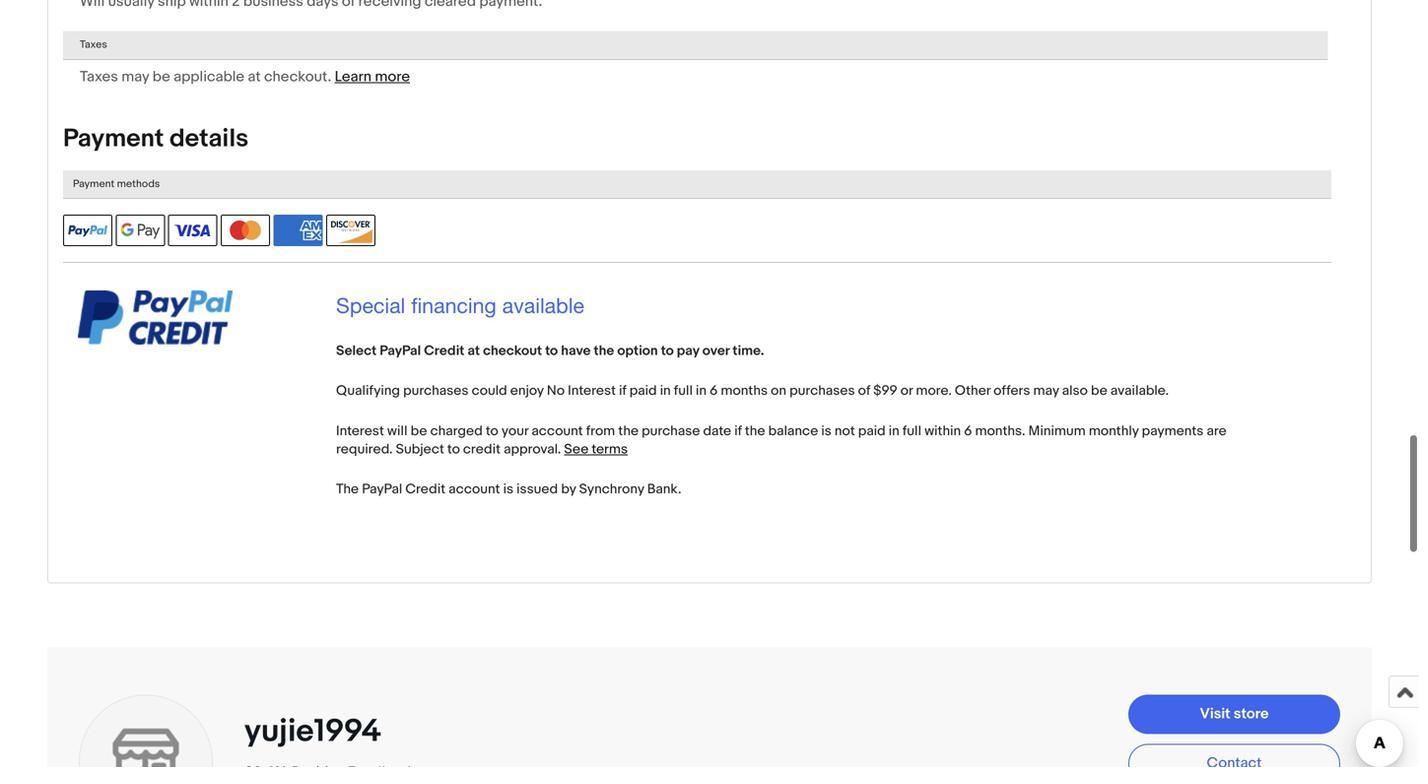 Task type: locate. For each thing, give the bounding box(es) containing it.
taxes
[[80, 38, 107, 51], [80, 68, 118, 86]]

1 horizontal spatial if
[[734, 423, 742, 440]]

in down pay
[[696, 383, 707, 400]]

credit down subject
[[405, 481, 445, 498]]

special
[[336, 293, 405, 318]]

the
[[594, 343, 614, 360], [618, 423, 639, 440], [745, 423, 765, 440]]

2 vertical spatial be
[[411, 423, 427, 440]]

may left also
[[1033, 383, 1059, 400]]

paypal right the
[[362, 481, 402, 498]]

full down pay
[[674, 383, 693, 400]]

1 vertical spatial 6
[[964, 423, 972, 440]]

credit
[[424, 343, 464, 360], [405, 481, 445, 498]]

1 horizontal spatial be
[[411, 423, 427, 440]]

1 vertical spatial be
[[1091, 383, 1107, 400]]

0 vertical spatial taxes
[[80, 38, 107, 51]]

paypal image
[[63, 215, 112, 246]]

other
[[955, 383, 990, 400]]

payment left methods
[[73, 178, 115, 190]]

full
[[674, 383, 693, 400], [903, 423, 921, 440]]

if right "date"
[[734, 423, 742, 440]]

0 vertical spatial paypal
[[380, 343, 421, 360]]

is left not
[[821, 423, 832, 440]]

financing
[[411, 293, 496, 318]]

be right also
[[1091, 383, 1107, 400]]

not
[[835, 423, 855, 440]]

be left applicable
[[152, 68, 170, 86]]

the right "date"
[[745, 423, 765, 440]]

if down option
[[619, 383, 626, 400]]

1 vertical spatial paid
[[858, 423, 886, 440]]

the up terms
[[618, 423, 639, 440]]

1 horizontal spatial full
[[903, 423, 921, 440]]

0 horizontal spatial 6
[[710, 383, 718, 400]]

interest up required.
[[336, 423, 384, 440]]

6 right within
[[964, 423, 972, 440]]

see terms
[[564, 441, 628, 458]]

1 vertical spatial credit
[[405, 481, 445, 498]]

0 horizontal spatial may
[[121, 68, 149, 86]]

in
[[660, 383, 671, 400], [696, 383, 707, 400], [889, 423, 900, 440]]

1 horizontal spatial may
[[1033, 383, 1059, 400]]

purchases up charged
[[403, 383, 469, 400]]

synchrony
[[579, 481, 644, 498]]

taxes may be applicable at checkout. learn more
[[80, 68, 410, 86]]

at left checkout
[[468, 343, 480, 360]]

0 vertical spatial account
[[531, 423, 583, 440]]

0 vertical spatial interest
[[568, 383, 616, 400]]

1 horizontal spatial is
[[821, 423, 832, 440]]

may
[[121, 68, 149, 86], [1033, 383, 1059, 400]]

subject
[[396, 441, 444, 458]]

or
[[900, 383, 913, 400]]

2 horizontal spatial be
[[1091, 383, 1107, 400]]

be for taxes may be applicable at checkout. learn more
[[152, 68, 170, 86]]

be up subject
[[411, 423, 427, 440]]

1 taxes from the top
[[80, 38, 107, 51]]

yujie1994
[[244, 713, 382, 752]]

more
[[375, 68, 410, 86]]

to down charged
[[447, 441, 460, 458]]

in up purchase
[[660, 383, 671, 400]]

is
[[821, 423, 832, 440], [503, 481, 513, 498]]

0 vertical spatial full
[[674, 383, 693, 400]]

1 vertical spatial is
[[503, 481, 513, 498]]

select
[[336, 343, 377, 360]]

of
[[858, 383, 870, 400]]

6
[[710, 383, 718, 400], [964, 423, 972, 440]]

1 horizontal spatial at
[[468, 343, 480, 360]]

1 vertical spatial payment
[[73, 178, 115, 190]]

1 vertical spatial interest
[[336, 423, 384, 440]]

paid
[[629, 383, 657, 400], [858, 423, 886, 440]]

paypal
[[380, 343, 421, 360], [362, 481, 402, 498]]

0 vertical spatial if
[[619, 383, 626, 400]]

special financing available
[[336, 293, 584, 318]]

google pay image
[[116, 215, 165, 246]]

is left the issued
[[503, 481, 513, 498]]

0 vertical spatial is
[[821, 423, 832, 440]]

the right have
[[594, 343, 614, 360]]

full left within
[[903, 423, 921, 440]]

checkout
[[483, 343, 542, 360]]

2 taxes from the top
[[80, 68, 118, 86]]

to left pay
[[661, 343, 674, 360]]

1 horizontal spatial account
[[531, 423, 583, 440]]

paid down option
[[629, 383, 657, 400]]

account
[[531, 423, 583, 440], [449, 481, 500, 498]]

be inside interest will be charged to your account from the purchase date if the balance is not paid in full within 6 months. minimum monthly payments are required. subject to credit approval.
[[411, 423, 427, 440]]

interest will be charged to your account from the purchase date if the balance is not paid in full within 6 months. minimum monthly payments are required. subject to credit approval.
[[336, 423, 1227, 458]]

6 left months
[[710, 383, 718, 400]]

2 purchases from the left
[[790, 383, 855, 400]]

at
[[248, 68, 261, 86], [468, 343, 480, 360]]

are
[[1207, 423, 1227, 440]]

paid right not
[[858, 423, 886, 440]]

from
[[586, 423, 615, 440]]

charged
[[430, 423, 483, 440]]

will
[[387, 423, 408, 440]]

0 vertical spatial payment
[[63, 123, 164, 154]]

0 horizontal spatial paid
[[629, 383, 657, 400]]

yujie1994 image
[[77, 693, 215, 768]]

taxes for taxes may be applicable at checkout. learn more
[[80, 68, 118, 86]]

1 vertical spatial account
[[449, 481, 500, 498]]

0 horizontal spatial in
[[660, 383, 671, 400]]

purchase
[[642, 423, 700, 440]]

2 horizontal spatial the
[[745, 423, 765, 440]]

2 horizontal spatial in
[[889, 423, 900, 440]]

store
[[1234, 706, 1269, 723]]

0 horizontal spatial be
[[152, 68, 170, 86]]

credit for account
[[405, 481, 445, 498]]

yujie1994 link
[[244, 713, 389, 752]]

paypal for select
[[380, 343, 421, 360]]

the
[[336, 481, 359, 498]]

0 vertical spatial paid
[[629, 383, 657, 400]]

if
[[619, 383, 626, 400], [734, 423, 742, 440]]

1 horizontal spatial 6
[[964, 423, 972, 440]]

see
[[564, 441, 589, 458]]

paypal for the
[[362, 481, 402, 498]]

0 horizontal spatial interest
[[336, 423, 384, 440]]

0 vertical spatial be
[[152, 68, 170, 86]]

in down $99
[[889, 423, 900, 440]]

to up credit
[[486, 423, 498, 440]]

be
[[152, 68, 170, 86], [1091, 383, 1107, 400], [411, 423, 427, 440]]

your
[[502, 423, 528, 440]]

payments
[[1142, 423, 1204, 440]]

credit down financing
[[424, 343, 464, 360]]

applicable
[[174, 68, 244, 86]]

1 horizontal spatial paid
[[858, 423, 886, 440]]

payment up payment methods
[[63, 123, 164, 154]]

to
[[545, 343, 558, 360], [661, 343, 674, 360], [486, 423, 498, 440], [447, 441, 460, 458]]

account up see
[[531, 423, 583, 440]]

is inside interest will be charged to your account from the purchase date if the balance is not paid in full within 6 months. minimum monthly payments are required. subject to credit approval.
[[821, 423, 832, 440]]

over
[[702, 343, 730, 360]]

purchases
[[403, 383, 469, 400], [790, 383, 855, 400]]

paypal right select
[[380, 343, 421, 360]]

qualifying
[[336, 383, 400, 400]]

1 horizontal spatial purchases
[[790, 383, 855, 400]]

0 horizontal spatial the
[[594, 343, 614, 360]]

1 vertical spatial at
[[468, 343, 480, 360]]

on
[[771, 383, 786, 400]]

account down credit
[[449, 481, 500, 498]]

1 vertical spatial full
[[903, 423, 921, 440]]

purchases left of
[[790, 383, 855, 400]]

0 horizontal spatial if
[[619, 383, 626, 400]]

0 vertical spatial credit
[[424, 343, 464, 360]]

0 vertical spatial at
[[248, 68, 261, 86]]

select paypal credit at checkout to have the option to pay over time.
[[336, 343, 764, 360]]

1 vertical spatial if
[[734, 423, 742, 440]]

1 vertical spatial taxes
[[80, 68, 118, 86]]

1 vertical spatial paypal
[[362, 481, 402, 498]]

months
[[721, 383, 768, 400]]

may up payment details
[[121, 68, 149, 86]]

balance
[[768, 423, 818, 440]]

interest
[[568, 383, 616, 400], [336, 423, 384, 440]]

payment
[[63, 123, 164, 154], [73, 178, 115, 190]]

1 vertical spatial may
[[1033, 383, 1059, 400]]

0 horizontal spatial purchases
[[403, 383, 469, 400]]

methods
[[117, 178, 160, 190]]

interest right 'no'
[[568, 383, 616, 400]]

at left checkout.
[[248, 68, 261, 86]]

payment for payment methods
[[73, 178, 115, 190]]

visit
[[1200, 706, 1230, 723]]

account inside interest will be charged to your account from the purchase date if the balance is not paid in full within 6 months. minimum monthly payments are required. subject to credit approval.
[[531, 423, 583, 440]]



Task type: vqa. For each thing, say whether or not it's contained in the screenshot.
Where
no



Task type: describe. For each thing, give the bounding box(es) containing it.
0 vertical spatial 6
[[710, 383, 718, 400]]

visit store
[[1200, 706, 1269, 723]]

0 horizontal spatial at
[[248, 68, 261, 86]]

no
[[547, 383, 565, 400]]

payment details
[[63, 123, 249, 154]]

1 purchases from the left
[[403, 383, 469, 400]]

discover image
[[326, 215, 375, 246]]

be for interest will be charged to your account from the purchase date if the balance is not paid in full within 6 months. minimum monthly payments are required. subject to credit approval.
[[411, 423, 427, 440]]

available
[[502, 293, 584, 318]]

learn
[[335, 68, 372, 86]]

within
[[925, 423, 961, 440]]

to left have
[[545, 343, 558, 360]]

required.
[[336, 441, 393, 458]]

time.
[[733, 343, 764, 360]]

taxes for taxes
[[80, 38, 107, 51]]

6 inside interest will be charged to your account from the purchase date if the balance is not paid in full within 6 months. minimum monthly payments are required. subject to credit approval.
[[964, 423, 972, 440]]

terms
[[592, 441, 628, 458]]

1 horizontal spatial in
[[696, 383, 707, 400]]

monthly
[[1089, 423, 1139, 440]]

pay
[[677, 343, 699, 360]]

$99
[[873, 383, 897, 400]]

have
[[561, 343, 591, 360]]

could
[[472, 383, 507, 400]]

details
[[169, 123, 249, 154]]

date
[[703, 423, 731, 440]]

credit for at
[[424, 343, 464, 360]]

full inside interest will be charged to your account from the purchase date if the balance is not paid in full within 6 months. minimum monthly payments are required. subject to credit approval.
[[903, 423, 921, 440]]

master card image
[[221, 215, 270, 246]]

credit
[[463, 441, 501, 458]]

in inside interest will be charged to your account from the purchase date if the balance is not paid in full within 6 months. minimum monthly payments are required. subject to credit approval.
[[889, 423, 900, 440]]

also
[[1062, 383, 1088, 400]]

checkout.
[[264, 68, 331, 86]]

see terms link
[[564, 441, 628, 458]]

0 horizontal spatial is
[[503, 481, 513, 498]]

learn more link
[[335, 68, 410, 86]]

available.
[[1111, 383, 1169, 400]]

qualifying purchases could enjoy no interest if paid in full in 6 months on purchases of $99 or more. other offers may also be available.
[[336, 383, 1169, 400]]

issued
[[517, 481, 558, 498]]

payment for payment details
[[63, 123, 164, 154]]

months.
[[975, 423, 1025, 440]]

approval.
[[504, 441, 561, 458]]

visit store link
[[1128, 695, 1340, 735]]

more.
[[916, 383, 952, 400]]

0 horizontal spatial full
[[674, 383, 693, 400]]

by
[[561, 481, 576, 498]]

payment methods
[[73, 178, 160, 190]]

if inside interest will be charged to your account from the purchase date if the balance is not paid in full within 6 months. minimum monthly payments are required. subject to credit approval.
[[734, 423, 742, 440]]

0 vertical spatial may
[[121, 68, 149, 86]]

minimum
[[1029, 423, 1086, 440]]

paid inside interest will be charged to your account from the purchase date if the balance is not paid in full within 6 months. minimum monthly payments are required. subject to credit approval.
[[858, 423, 886, 440]]

interest inside interest will be charged to your account from the purchase date if the balance is not paid in full within 6 months. minimum monthly payments are required. subject to credit approval.
[[336, 423, 384, 440]]

option
[[617, 343, 658, 360]]

enjoy
[[510, 383, 544, 400]]

visa image
[[168, 215, 218, 246]]

bank.
[[647, 481, 681, 498]]

1 horizontal spatial the
[[618, 423, 639, 440]]

0 horizontal spatial account
[[449, 481, 500, 498]]

offers
[[994, 383, 1030, 400]]

1 horizontal spatial interest
[[568, 383, 616, 400]]

the paypal credit account is issued by synchrony bank.
[[336, 481, 681, 498]]

american express image
[[273, 215, 323, 246]]



